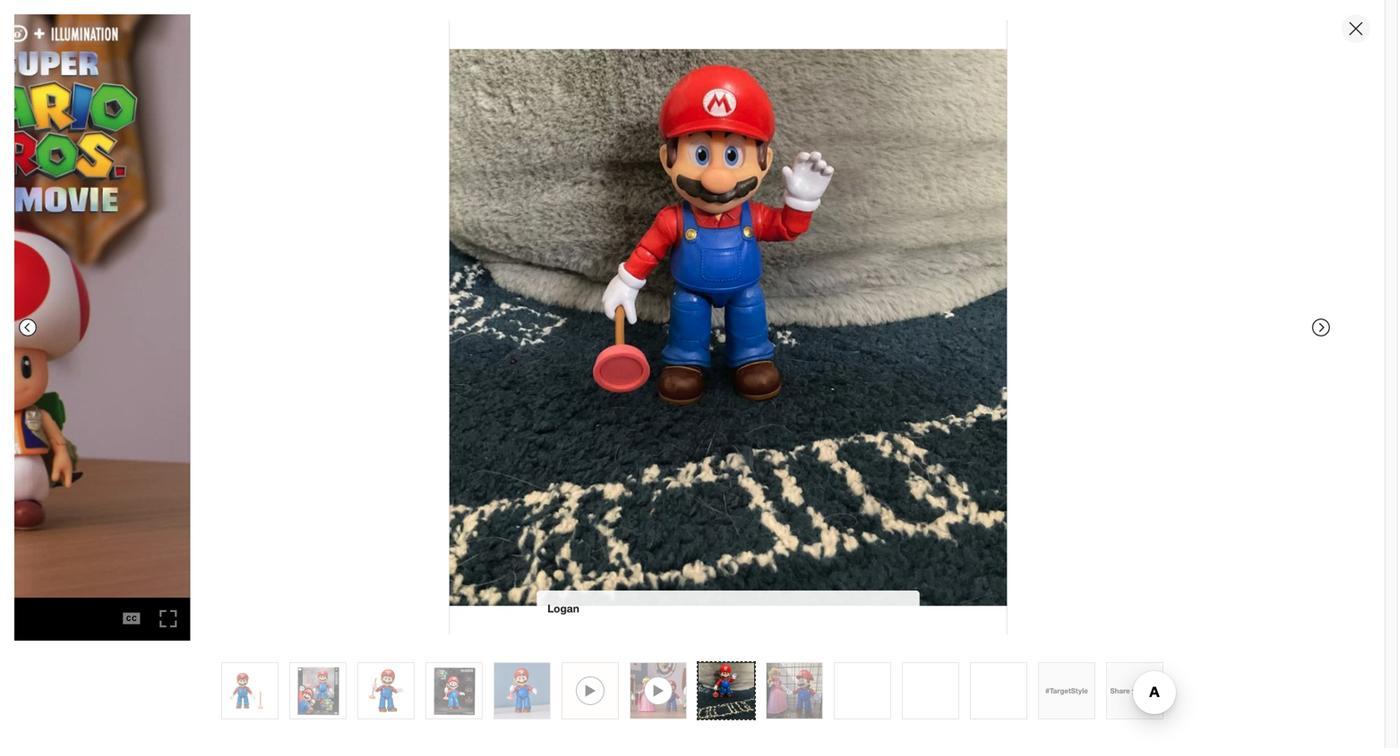 Task type: locate. For each thing, give the bounding box(es) containing it.
2 horizontal spatial for
[[1005, 492, 1020, 508]]

view photo from @crossfam4life, 10 of 14 image
[[835, 664, 890, 719]]

ready down pickup
[[725, 325, 756, 339]]

shop
[[714, 90, 744, 106]]

with
[[1228, 111, 1270, 136]]

nintendo down 'all'
[[714, 111, 803, 136]]

super
[[851, 111, 909, 136]]

photo from mario party, 9 of 14 image
[[767, 664, 822, 719]]

when
[[714, 238, 746, 253]]

1 vertical spatial with
[[750, 655, 775, 671]]

photo from logan, 8 of 14 image
[[450, 14, 1007, 641], [699, 664, 754, 719]]

for right 'not'
[[1005, 492, 1020, 508]]

0 vertical spatial nintendo the super mario bros. movie mario figure with plunger accessory, 4 of 14 image
[[382, 199, 671, 488]]

for right the eligible
[[800, 538, 817, 555]]

0 vertical spatial hours
[[799, 325, 826, 339]]

nintendo the super mario bros. movie mario figure with plunger accessory, 5 of 14 image
[[80, 502, 368, 749], [494, 664, 550, 719]]

yrs.
[[1118, 492, 1138, 508]]

0 vertical spatial within
[[759, 325, 787, 339]]

soon
[[886, 325, 910, 339]]

nintendo
[[763, 90, 814, 106], [714, 111, 803, 136]]

1 mario from the left
[[915, 111, 971, 136]]

(
[[797, 220, 800, 233]]

under
[[1072, 492, 1104, 508]]

with left "affirm"
[[750, 655, 775, 671]]

2 down san on the right of page
[[800, 395, 808, 412]]

online
[[813, 238, 847, 253]]

redcard
[[778, 598, 828, 614]]

the
[[962, 395, 983, 412]]

as
[[871, 325, 883, 339]]

reg
[[767, 199, 783, 212]]

hours
[[799, 325, 826, 339], [812, 395, 848, 412]]

mario right movie
[[1098, 111, 1155, 136]]

hours down jose
[[812, 395, 848, 412]]

nintendo the super mario bros. movie mario figure with plunger accessory, 2 of 14, play video image
[[80, 0, 671, 185]]

store
[[986, 395, 1019, 412]]

ready
[[725, 325, 756, 339], [714, 395, 755, 412]]

0 vertical spatial for
[[852, 395, 869, 412]]

delivery
[[871, 305, 926, 322]]

nintendo the super mario bros. movie mario figure with plunger accessory, 5 of 14 image inside logan dialog
[[494, 664, 550, 719]]

share
[[1110, 687, 1130, 696]]

7pm
[[927, 325, 949, 339]]

figure
[[1161, 111, 1222, 136]]

hazard
[[863, 492, 901, 508]]

small
[[913, 492, 942, 508]]

)
[[838, 220, 841, 233]]

1 vertical spatial within
[[759, 395, 796, 412]]

1 vertical spatial photo from logan, 8 of 14 image
[[699, 664, 754, 719]]

1 horizontal spatial for
[[852, 395, 869, 412]]

warning:
[[750, 492, 812, 508]]

within down at
[[759, 395, 796, 412]]

sale
[[714, 218, 740, 234]]

$
[[768, 220, 773, 233]]

0 vertical spatial with
[[750, 598, 775, 614]]

off
[[825, 220, 838, 233]]

1 horizontal spatial mario
[[1098, 111, 1155, 136]]

your
[[1132, 687, 1147, 696]]

within
[[759, 325, 787, 339], [759, 395, 796, 412]]

san
[[786, 367, 812, 385]]

warning: choking hazard - small parts. not for children under 3 yrs.
[[750, 492, 1138, 508]]

#targetstyle share your pic
[[1045, 687, 1159, 696]]

2
[[790, 325, 796, 339], [800, 395, 808, 412]]

1 horizontal spatial nintendo the super mario bros. movie mario figure with plunger accessory, 5 of 14 image
[[494, 664, 550, 719]]

1 vertical spatial 2
[[800, 395, 808, 412]]

with down save
[[750, 598, 775, 614]]

5%
[[786, 577, 808, 595]]

add to cart
[[938, 446, 1015, 464]]

within down pickup
[[759, 325, 787, 339]]

1 within from the top
[[759, 325, 787, 339]]

ready down pick
[[714, 395, 755, 412]]

nintendo right 'all'
[[763, 90, 814, 106]]

1 vertical spatial nintendo the super mario bros. movie mario figure with plunger accessory, 3 of 14 image
[[358, 664, 414, 719]]

mario
[[915, 111, 971, 136], [1098, 111, 1155, 136]]

0 horizontal spatial mario
[[915, 111, 971, 136]]

2 vertical spatial for
[[800, 538, 817, 555]]

all
[[747, 90, 759, 106]]

nintendo the super mario bros. movie mario figure with plunger accessory, 3 of 14 image
[[80, 199, 368, 488], [358, 664, 414, 719]]

up
[[747, 367, 765, 385]]

delivery as soon as 7pm today
[[871, 305, 979, 339]]

2 up san on the right of page
[[790, 325, 796, 339]]

hours up pick up at san jose oakridge at the right of page
[[799, 325, 826, 339]]

2 inside 'pickup ready within 2 hours'
[[790, 325, 796, 339]]

nintendo the super mario bros. movie mario figure with plunger accessory, 4 of 14 image
[[382, 199, 671, 488], [426, 664, 482, 719]]

eligible
[[750, 538, 796, 555]]

cart
[[987, 446, 1015, 464]]

0 horizontal spatial 2
[[790, 325, 796, 339]]

1 vertical spatial for
[[1005, 492, 1020, 508]]

movie
[[1034, 111, 1093, 136]]

0 vertical spatial 2
[[790, 325, 796, 339]]

ready within 2 hours for pickup inside the store
[[714, 395, 1019, 412]]

mario left the bros.
[[915, 111, 971, 136]]

0 vertical spatial ready
[[725, 325, 756, 339]]

with inside save 5% every day with redcard
[[750, 598, 775, 614]]

choking
[[815, 492, 860, 508]]

orders
[[832, 655, 868, 671]]

day
[[853, 577, 878, 595]]

$9.51
[[714, 189, 764, 214]]

share your pic button
[[1106, 663, 1163, 720]]

for down san jose oakridge button
[[852, 395, 869, 412]]

with
[[750, 598, 775, 614], [750, 655, 775, 671]]

for
[[852, 395, 869, 412], [1005, 492, 1020, 508], [800, 538, 817, 555]]

1 with from the top
[[750, 598, 775, 614]]

play nintendo the super mario bros. movie mario figure with plunger accessory, 6 of 14, play video image
[[562, 664, 618, 719]]

2 within from the top
[[759, 395, 796, 412]]

plunger
[[714, 137, 790, 162]]



Task type: vqa. For each thing, say whether or not it's contained in the screenshot.
first With from the bottom
yes



Task type: describe. For each thing, give the bounding box(es) containing it.
%
[[812, 220, 822, 233]]

inside
[[920, 395, 958, 412]]

pic
[[1149, 687, 1159, 696]]

not
[[981, 492, 1002, 508]]

over
[[872, 655, 896, 671]]

save
[[743, 220, 765, 233]]

add
[[938, 446, 965, 464]]

nintendo the super mario bros. movie mario figure with plunger accessory, 6 of 14 image
[[382, 502, 671, 749]]

-
[[905, 492, 910, 508]]

add to cart button
[[809, 435, 1144, 475]]

pickup ready within 2 hours
[[725, 305, 826, 339]]

$100
[[899, 655, 927, 671]]

check other stores button
[[926, 367, 1035, 386]]

today
[[952, 325, 979, 339]]

1 horizontal spatial 2
[[800, 395, 808, 412]]

#targetstyle
[[1045, 687, 1088, 696]]

1 vertical spatial nintendo
[[714, 111, 803, 136]]

pick
[[714, 367, 743, 385]]

parts.
[[946, 492, 978, 508]]

bros.
[[977, 111, 1028, 136]]

3
[[1108, 492, 1115, 508]]

$9.51 reg $13.59 sale save $ 4.08 ( 30 % off )
[[714, 189, 841, 234]]

1 vertical spatial hours
[[812, 395, 848, 412]]

registries
[[821, 538, 880, 555]]

play nintendo the super mario bros. movie mario figure with plunger accessory, 7 of 14, play video image
[[631, 664, 686, 719]]

nintendo the super mario bros. movie mario figure with plunger accessory, 1 of 14 image
[[222, 664, 278, 719]]

to
[[969, 446, 983, 464]]

135
[[798, 167, 819, 183]]

children
[[1023, 492, 1068, 508]]

0 vertical spatial nintendo the super mario bros. movie mario figure with plunger accessory, 3 of 14 image
[[80, 199, 368, 488]]

purchased
[[750, 238, 810, 253]]

at
[[769, 367, 782, 385]]

when purchased online
[[714, 238, 847, 253]]

check other stores
[[927, 368, 1034, 384]]

affirm
[[778, 655, 811, 671]]

check
[[927, 368, 963, 384]]

accessory
[[795, 137, 899, 162]]

hours inside 'pickup ready within 2 hours'
[[799, 325, 826, 339]]

jose
[[816, 367, 849, 385]]

other
[[966, 368, 996, 384]]

1 vertical spatial nintendo the super mario bros. movie mario figure with plunger accessory, 4 of 14 image
[[426, 664, 482, 719]]

2 with from the top
[[750, 655, 775, 671]]

0 vertical spatial nintendo
[[763, 90, 814, 106]]

view photo from mario mario, 12 of 14 image
[[971, 664, 1026, 719]]

0 horizontal spatial for
[[800, 538, 817, 555]]

oakridge
[[853, 367, 915, 385]]

as
[[913, 325, 924, 339]]

stores
[[999, 368, 1034, 384]]

logan dialog
[[0, 0, 1398, 749]]

ready inside 'pickup ready within 2 hours'
[[725, 325, 756, 339]]

$13.59
[[786, 199, 818, 212]]

30
[[800, 220, 812, 233]]

pickup
[[873, 395, 916, 412]]

save 5% every day with redcard
[[750, 577, 878, 614]]

#targetstyle button
[[1038, 663, 1095, 720]]

logan
[[547, 602, 579, 616]]

within inside 'pickup ready within 2 hours'
[[759, 325, 787, 339]]

nintendo the super mario bros. movie mario figure with plunger accessory, 2 of 14 image
[[290, 664, 346, 719]]

on
[[815, 655, 829, 671]]

1 vertical spatial ready
[[714, 395, 755, 412]]

4.08
[[773, 220, 794, 233]]

view photo from mekhi , 11 of 14 image
[[903, 664, 958, 719]]

What can we help you find? suggestions appear below search field
[[647, 16, 1093, 56]]

pickup
[[725, 305, 772, 322]]

every
[[812, 577, 849, 595]]

eligible for registries
[[750, 538, 880, 555]]

the
[[809, 111, 845, 136]]

pick up at san jose oakridge
[[714, 367, 915, 385]]

0 horizontal spatial nintendo the super mario bros. movie mario figure with plunger accessory, 5 of 14 image
[[80, 502, 368, 749]]

2 mario from the left
[[1098, 111, 1155, 136]]

135 link
[[714, 166, 837, 187]]

0 vertical spatial photo from logan, 8 of 14 image
[[450, 14, 1007, 641]]

with affirm on orders over $100
[[750, 655, 927, 671]]

save
[[750, 577, 783, 595]]

san jose oakridge button
[[786, 366, 915, 386]]

shop all nintendo nintendo the super mario bros. movie mario figure with plunger accessory
[[714, 90, 1270, 162]]



